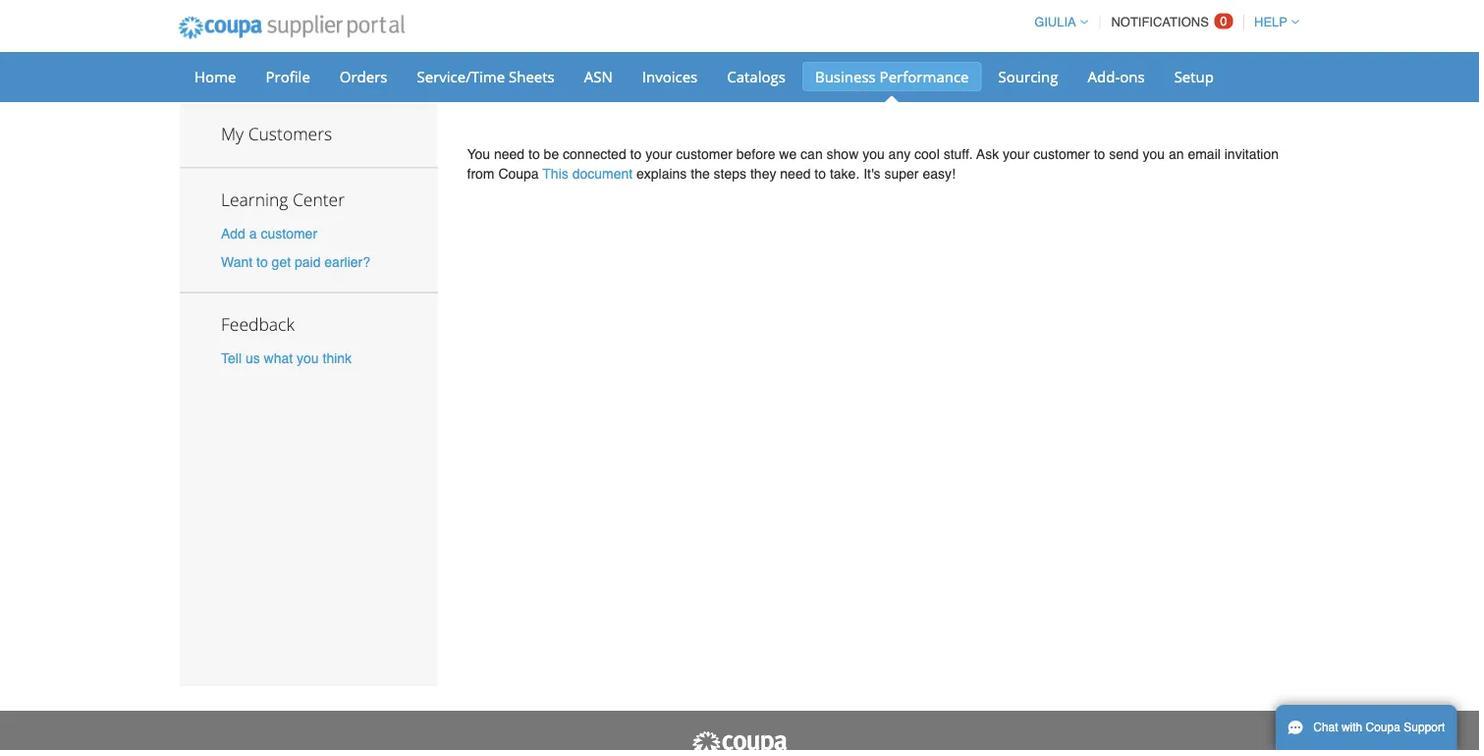 Task type: locate. For each thing, give the bounding box(es) containing it.
need right you on the top of the page
[[494, 146, 525, 162]]

they
[[751, 166, 777, 182]]

add-ons link
[[1076, 62, 1158, 91]]

need down we
[[781, 166, 811, 182]]

coupa supplier portal image
[[165, 3, 418, 52], [691, 731, 789, 751]]

1 horizontal spatial customer
[[676, 146, 733, 162]]

0 horizontal spatial you
[[297, 350, 319, 366]]

customer
[[676, 146, 733, 162], [1034, 146, 1091, 162], [261, 225, 317, 241]]

you left the an
[[1143, 146, 1166, 162]]

notifications 0
[[1112, 14, 1228, 29]]

coupa
[[499, 166, 539, 182], [1367, 721, 1401, 735]]

1 vertical spatial coupa supplier portal image
[[691, 731, 789, 751]]

navigation
[[1026, 3, 1300, 41]]

1 horizontal spatial your
[[1003, 146, 1030, 162]]

profile
[[266, 66, 310, 86]]

notifications
[[1112, 15, 1209, 29]]

from
[[467, 166, 495, 182]]

0 vertical spatial coupa supplier portal image
[[165, 3, 418, 52]]

center
[[293, 188, 345, 211]]

to up explains
[[630, 146, 642, 162]]

catalogs
[[727, 66, 786, 86]]

you left 'think'
[[297, 350, 319, 366]]

asn
[[584, 66, 613, 86]]

your right ask
[[1003, 146, 1030, 162]]

business performance
[[816, 66, 969, 86]]

customer left send
[[1034, 146, 1091, 162]]

0 horizontal spatial need
[[494, 146, 525, 162]]

us
[[246, 350, 260, 366]]

coupa right the with
[[1367, 721, 1401, 735]]

1 horizontal spatial coupa
[[1367, 721, 1401, 735]]

your
[[646, 146, 673, 162], [1003, 146, 1030, 162]]

take.
[[830, 166, 860, 182]]

document
[[573, 166, 633, 182]]

ask
[[977, 146, 1000, 162]]

your up explains
[[646, 146, 673, 162]]

tell us what you think
[[221, 350, 352, 366]]

what
[[264, 350, 293, 366]]

get
[[272, 254, 291, 270]]

email
[[1188, 146, 1221, 162]]

cool
[[915, 146, 940, 162]]

chat
[[1314, 721, 1339, 735]]

sourcing link
[[986, 62, 1072, 91]]

support
[[1405, 721, 1446, 735]]

this document link
[[543, 166, 633, 182]]

need
[[494, 146, 525, 162], [781, 166, 811, 182]]

learning center
[[221, 188, 345, 211]]

tell
[[221, 350, 242, 366]]

you
[[863, 146, 885, 162], [1143, 146, 1166, 162], [297, 350, 319, 366]]

performance
[[880, 66, 969, 86]]

1 horizontal spatial you
[[863, 146, 885, 162]]

think
[[323, 350, 352, 366]]

help
[[1255, 15, 1288, 29]]

add a customer link
[[221, 225, 317, 241]]

giulia
[[1035, 15, 1077, 29]]

1 vertical spatial need
[[781, 166, 811, 182]]

1 vertical spatial coupa
[[1367, 721, 1401, 735]]

show
[[827, 146, 859, 162]]

coupa left this
[[499, 166, 539, 182]]

2 horizontal spatial customer
[[1034, 146, 1091, 162]]

navigation containing notifications 0
[[1026, 3, 1300, 41]]

service/time
[[417, 66, 505, 86]]

you up it's
[[863, 146, 885, 162]]

0 horizontal spatial your
[[646, 146, 673, 162]]

chat with coupa support button
[[1276, 706, 1458, 751]]

customer up the
[[676, 146, 733, 162]]

0 vertical spatial need
[[494, 146, 525, 162]]

setup link
[[1162, 62, 1227, 91]]

this
[[543, 166, 569, 182]]

to
[[529, 146, 540, 162], [630, 146, 642, 162], [1094, 146, 1106, 162], [815, 166, 826, 182], [257, 254, 268, 270]]

orders
[[340, 66, 388, 86]]

0 vertical spatial coupa
[[499, 166, 539, 182]]

invitation
[[1225, 146, 1279, 162]]

want to get paid earlier? link
[[221, 254, 370, 270]]

sheets
[[509, 66, 555, 86]]

invoices link
[[630, 62, 711, 91]]

coupa inside you need to be connected to your customer before we can show you any cool stuff.  ask your customer to send you an email invitation from coupa
[[499, 166, 539, 182]]

customer up want to get paid earlier? link
[[261, 225, 317, 241]]

0 horizontal spatial coupa
[[499, 166, 539, 182]]

help link
[[1246, 15, 1300, 29]]

an
[[1169, 146, 1185, 162]]

sourcing
[[999, 66, 1059, 86]]

home link
[[182, 62, 249, 91]]

any
[[889, 146, 911, 162]]

stuff.
[[944, 146, 974, 162]]

0
[[1221, 14, 1228, 28]]

orders link
[[327, 62, 400, 91]]

0 horizontal spatial customer
[[261, 225, 317, 241]]

explains
[[637, 166, 687, 182]]

to left send
[[1094, 146, 1106, 162]]

want to get paid earlier?
[[221, 254, 370, 270]]

add-ons
[[1088, 66, 1145, 86]]



Task type: vqa. For each thing, say whether or not it's contained in the screenshot.
Help
yes



Task type: describe. For each thing, give the bounding box(es) containing it.
home
[[195, 66, 236, 86]]

you
[[467, 146, 490, 162]]

this document explains the steps they need to take. it's super easy!
[[543, 166, 956, 182]]

add-
[[1088, 66, 1120, 86]]

super
[[885, 166, 919, 182]]

easy!
[[923, 166, 956, 182]]

my customers
[[221, 122, 332, 145]]

before
[[737, 146, 776, 162]]

to left get
[[257, 254, 268, 270]]

profile link
[[253, 62, 323, 91]]

we
[[780, 146, 797, 162]]

2 horizontal spatial you
[[1143, 146, 1166, 162]]

2 your from the left
[[1003, 146, 1030, 162]]

coupa inside button
[[1367, 721, 1401, 735]]

need inside you need to be connected to your customer before we can show you any cool stuff.  ask your customer to send you an email invitation from coupa
[[494, 146, 525, 162]]

my
[[221, 122, 244, 145]]

you need to be connected to your customer before we can show you any cool stuff.  ask your customer to send you an email invitation from coupa
[[467, 146, 1279, 182]]

can
[[801, 146, 823, 162]]

business
[[816, 66, 876, 86]]

you inside button
[[297, 350, 319, 366]]

it's
[[864, 166, 881, 182]]

paid
[[295, 254, 321, 270]]

business performance link
[[803, 62, 982, 91]]

chat with coupa support
[[1314, 721, 1446, 735]]

to down "can"
[[815, 166, 826, 182]]

customers
[[248, 122, 332, 145]]

giulia link
[[1026, 15, 1089, 29]]

with
[[1342, 721, 1363, 735]]

want
[[221, 254, 253, 270]]

0 horizontal spatial coupa supplier portal image
[[165, 3, 418, 52]]

connected
[[563, 146, 627, 162]]

service/time sheets link
[[404, 62, 568, 91]]

feedback
[[221, 313, 295, 336]]

learning
[[221, 188, 288, 211]]

setup
[[1175, 66, 1215, 86]]

add
[[221, 225, 246, 241]]

service/time sheets
[[417, 66, 555, 86]]

the
[[691, 166, 710, 182]]

steps
[[714, 166, 747, 182]]

tell us what you think button
[[221, 349, 352, 368]]

1 your from the left
[[646, 146, 673, 162]]

catalogs link
[[715, 62, 799, 91]]

1 horizontal spatial coupa supplier portal image
[[691, 731, 789, 751]]

send
[[1110, 146, 1139, 162]]

a
[[249, 225, 257, 241]]

invoices
[[642, 66, 698, 86]]

be
[[544, 146, 559, 162]]

ons
[[1120, 66, 1145, 86]]

1 horizontal spatial need
[[781, 166, 811, 182]]

add a customer
[[221, 225, 317, 241]]

to left be
[[529, 146, 540, 162]]

asn link
[[572, 62, 626, 91]]

earlier?
[[325, 254, 370, 270]]



